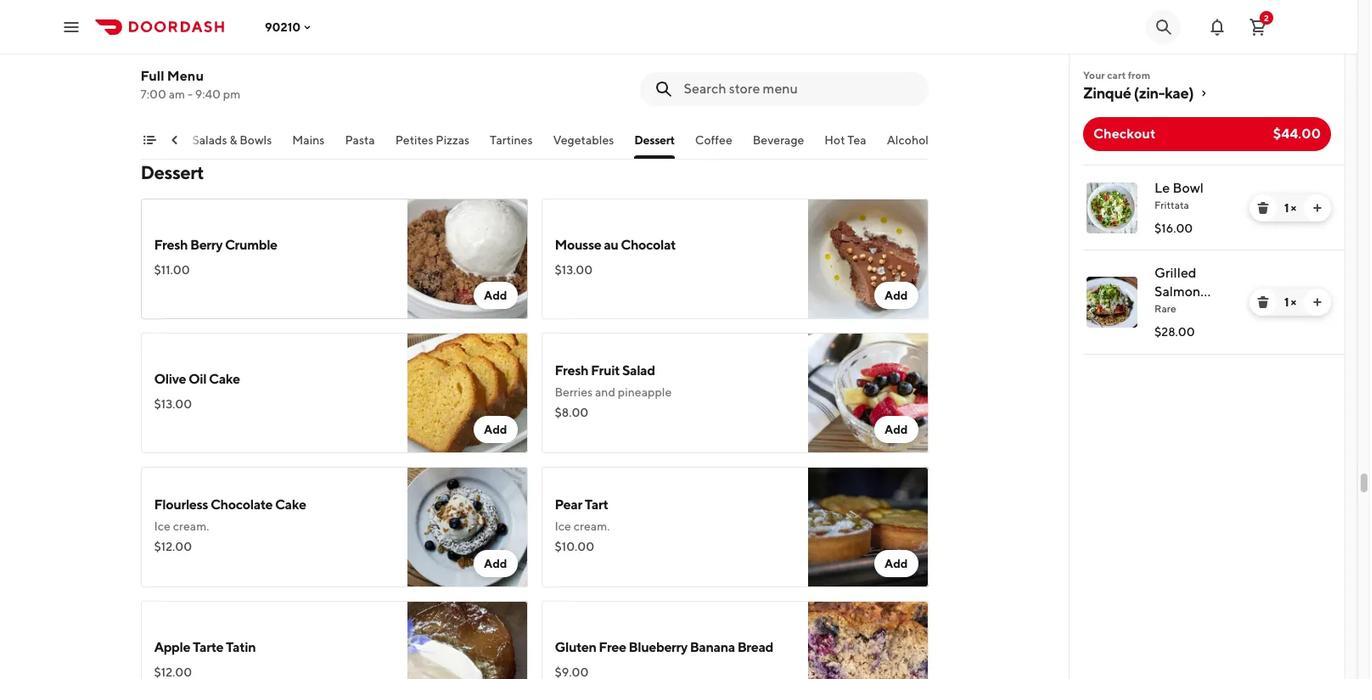 Task type: locate. For each thing, give the bounding box(es) containing it.
1 vertical spatial 1
[[1285, 296, 1290, 309]]

mousse au chocolat image
[[808, 199, 929, 319]]

fresh berry crumble
[[154, 237, 278, 253]]

dessert
[[635, 133, 675, 147], [141, 161, 204, 183]]

$13.00 down olive
[[154, 398, 192, 411]]

2 × from the top
[[1292, 296, 1297, 309]]

tartines button
[[490, 132, 533, 159]]

0 horizontal spatial dessert
[[141, 161, 204, 183]]

1 vertical spatial cake
[[275, 497, 306, 513]]

vinegar
[[204, 44, 244, 58], [606, 44, 646, 58]]

-
[[188, 87, 193, 101]]

1 right remove item from cart icon
[[1285, 296, 1290, 309]]

vegetables
[[553, 133, 614, 147]]

1 × from the top
[[1292, 201, 1297, 215]]

list
[[1070, 165, 1346, 355]]

add button for pear tart
[[875, 550, 919, 578]]

cream. down flourless
[[173, 520, 209, 533]]

pasta button
[[345, 132, 375, 159]]

$13.00
[[154, 65, 192, 78], [555, 263, 593, 277], [154, 398, 192, 411]]

1 × right remove item from cart image on the top right of the page
[[1285, 201, 1297, 215]]

pear tart image
[[808, 467, 929, 588]]

zinqué (zin-kae) link
[[1084, 83, 1332, 104]]

flourless
[[154, 497, 208, 513]]

add for pear tart
[[885, 557, 908, 571]]

kae)
[[1165, 84, 1195, 102]]

1 horizontal spatial cake
[[275, 497, 306, 513]]

coffee
[[695, 133, 733, 147]]

scroll menu navigation left image
[[168, 133, 181, 147]]

dessert down scroll menu navigation left image
[[141, 161, 204, 183]]

add for fresh berry crumble
[[484, 289, 508, 302]]

pineapple
[[618, 386, 672, 399]]

90210
[[265, 20, 301, 34]]

grilled
[[1155, 265, 1197, 281]]

1 1 from the top
[[1285, 201, 1290, 215]]

1 vinegar from the left
[[204, 44, 244, 58]]

balsamic vinegar
[[555, 44, 646, 58]]

1 vertical spatial ×
[[1292, 296, 1297, 309]]

ice down pear
[[555, 520, 572, 533]]

notification bell image
[[1208, 17, 1228, 37]]

Item Search search field
[[684, 80, 915, 99]]

1 horizontal spatial vinegar
[[606, 44, 646, 58]]

1 horizontal spatial fresh
[[555, 363, 589, 379]]

salads
[[192, 133, 227, 147]]

vinegar inside golden weiser potatoes balsamic vinegar $13.00
[[204, 44, 244, 58]]

add
[[484, 289, 508, 302], [885, 289, 908, 302], [484, 423, 508, 437], [885, 423, 908, 437], [484, 557, 508, 571], [885, 557, 908, 571]]

le bowl frittata
[[1155, 180, 1204, 212]]

from
[[1129, 69, 1151, 82]]

cake right chocolate
[[275, 497, 306, 513]]

berry
[[190, 237, 223, 253]]

$13.00 down the balsamic
[[154, 65, 192, 78]]

1 vertical spatial 1 ×
[[1285, 296, 1297, 309]]

2 cream. from the left
[[574, 520, 610, 533]]

pasta
[[345, 133, 375, 147]]

0 horizontal spatial cake
[[209, 371, 240, 387]]

dessert left 'coffee'
[[635, 133, 675, 147]]

petites pizzas
[[396, 133, 470, 147]]

2 1 from the top
[[1285, 296, 1290, 309]]

tea
[[848, 133, 867, 147]]

vinegar right balsamic
[[606, 44, 646, 58]]

0 horizontal spatial vinegar
[[204, 44, 244, 58]]

vegetables button
[[553, 132, 614, 159]]

2 vertical spatial $13.00
[[154, 398, 192, 411]]

zinqué (zin-kae)
[[1084, 84, 1195, 102]]

alcohol button
[[887, 132, 929, 159]]

hot tea button
[[825, 132, 867, 159]]

$13.00 for olive oil cake
[[154, 398, 192, 411]]

and
[[595, 386, 616, 399]]

2 button
[[1242, 10, 1276, 44]]

fresh up $11.00
[[154, 237, 188, 253]]

0 vertical spatial dessert
[[635, 133, 675, 147]]

add for flourless chocolate cake
[[484, 557, 508, 571]]

1 right remove item from cart image on the top right of the page
[[1285, 201, 1290, 215]]

1 vertical spatial fresh
[[555, 363, 589, 379]]

blueberry
[[629, 640, 688, 656]]

apple tarte tatin
[[154, 640, 256, 656]]

le bowl image
[[1087, 183, 1138, 234]]

0 vertical spatial fresh
[[154, 237, 188, 253]]

2
[[1265, 12, 1270, 23]]

× for le bowl
[[1292, 201, 1297, 215]]

pizzas
[[436, 133, 470, 147]]

bowls
[[240, 133, 272, 147]]

1 vertical spatial $13.00
[[555, 263, 593, 277]]

0 horizontal spatial cream.
[[173, 520, 209, 533]]

grilled salmon plate (gf)
[[1155, 265, 1219, 319]]

× left add one to cart icon
[[1292, 296, 1297, 309]]

0 horizontal spatial fresh
[[154, 237, 188, 253]]

$44.00
[[1274, 126, 1322, 142]]

0 vertical spatial $13.00
[[154, 65, 192, 78]]

9:40
[[195, 87, 221, 101]]

× left add one to cart image
[[1292, 201, 1297, 215]]

1 ice from the left
[[154, 520, 171, 533]]

1 horizontal spatial dessert
[[635, 133, 675, 147]]

remove item from cart image
[[1257, 296, 1271, 309]]

add for mousse au chocolat
[[885, 289, 908, 302]]

tartines
[[490, 133, 533, 147]]

golden weiser potatoes image
[[407, 0, 528, 112]]

2 vinegar from the left
[[606, 44, 646, 58]]

&
[[230, 133, 237, 147]]

1 horizontal spatial ice
[[555, 520, 572, 533]]

fresh berry crumble image
[[407, 199, 528, 319]]

fresh
[[154, 237, 188, 253], [555, 363, 589, 379]]

cake right oil
[[209, 371, 240, 387]]

banana
[[690, 640, 735, 656]]

salads & bowls button
[[192, 132, 272, 159]]

0 horizontal spatial ice
[[154, 520, 171, 533]]

2 ice from the left
[[555, 520, 572, 533]]

add button for fresh berry crumble
[[474, 282, 518, 309]]

berries
[[555, 386, 593, 399]]

0 vertical spatial 1
[[1285, 201, 1290, 215]]

mousse
[[555, 237, 602, 253]]

$13.00 for mousse au chocolat
[[555, 263, 593, 277]]

vinegar down weiser
[[204, 44, 244, 58]]

0 vertical spatial cake
[[209, 371, 240, 387]]

petites pizzas button
[[396, 132, 470, 159]]

add button for fresh fruit salad
[[875, 416, 919, 443]]

fresh fruit salad image
[[808, 333, 929, 454]]

×
[[1292, 201, 1297, 215], [1292, 296, 1297, 309]]

chocolate
[[211, 497, 273, 513]]

beverage
[[753, 133, 805, 147]]

0 vertical spatial 1 ×
[[1285, 201, 1297, 215]]

cake inside flourless chocolate cake ice cream. $12.00
[[275, 497, 306, 513]]

fresh up "berries"
[[555, 363, 589, 379]]

checkout
[[1094, 126, 1156, 142]]

cream. inside pear tart ice cream. $10.00
[[574, 520, 610, 533]]

1 horizontal spatial cream.
[[574, 520, 610, 533]]

full
[[141, 68, 164, 84]]

0 vertical spatial ×
[[1292, 201, 1297, 215]]

1 1 × from the top
[[1285, 201, 1297, 215]]

gluten free blueberry banana bread
[[555, 640, 774, 656]]

$13.00 down mousse
[[555, 263, 593, 277]]

bowl
[[1173, 180, 1204, 196]]

cake for olive oil cake
[[209, 371, 240, 387]]

$11.00
[[154, 263, 190, 277]]

2 1 × from the top
[[1285, 296, 1297, 309]]

salad
[[623, 363, 656, 379]]

flourless chocolate cake image
[[407, 467, 528, 588]]

flourless chocolate cake ice cream. $12.00
[[154, 497, 306, 554]]

1 for le bowl
[[1285, 201, 1290, 215]]

1 ×
[[1285, 201, 1297, 215], [1285, 296, 1297, 309]]

fresh inside fresh fruit salad berries and pineapple $8.00
[[555, 363, 589, 379]]

ice inside flourless chocolate cake ice cream. $12.00
[[154, 520, 171, 533]]

le
[[1155, 180, 1171, 196]]

cream. down tart at left bottom
[[574, 520, 610, 533]]

ice up $12.00 on the left
[[154, 520, 171, 533]]

1 × for le bowl
[[1285, 201, 1297, 215]]

balsamic
[[555, 44, 603, 58]]

fresh for fresh fruit salad berries and pineapple $8.00
[[555, 363, 589, 379]]

(zin-
[[1134, 84, 1165, 102]]

apple tarte tatin image
[[407, 601, 528, 680]]

salads & bowls
[[192, 133, 272, 147]]

1 cream. from the left
[[173, 520, 209, 533]]

cake
[[209, 371, 240, 387], [275, 497, 306, 513]]

cream.
[[173, 520, 209, 533], [574, 520, 610, 533]]

1 × right remove item from cart icon
[[1285, 296, 1297, 309]]



Task type: vqa. For each thing, say whether or not it's contained in the screenshot.
$15.00 • on the bottom of the page
no



Task type: describe. For each thing, give the bounding box(es) containing it.
remove item from cart image
[[1257, 201, 1271, 215]]

open menu image
[[61, 17, 82, 37]]

bread
[[738, 640, 774, 656]]

beverage button
[[753, 132, 805, 159]]

cart
[[1108, 69, 1127, 82]]

chocolat
[[621, 237, 676, 253]]

cream. inside flourless chocolate cake ice cream. $12.00
[[173, 520, 209, 533]]

hot tea
[[825, 133, 867, 147]]

potatoes
[[246, 21, 300, 37]]

$13.00 inside golden weiser potatoes balsamic vinegar $13.00
[[154, 65, 192, 78]]

au
[[604, 237, 619, 253]]

$8.00
[[555, 406, 589, 420]]

balsamic
[[154, 44, 202, 58]]

mains button
[[292, 132, 325, 159]]

gluten
[[555, 640, 597, 656]]

free
[[599, 640, 627, 656]]

(gf)
[[1190, 302, 1219, 319]]

1 for grilled salmon plate (gf)
[[1285, 296, 1290, 309]]

olive
[[154, 371, 186, 387]]

full menu 7:00 am - 9:40 pm
[[141, 68, 241, 101]]

fresh fruit salad berries and pineapple $8.00
[[555, 363, 672, 420]]

golden weiser potatoes balsamic vinegar $13.00
[[154, 21, 300, 78]]

apple
[[154, 640, 190, 656]]

oil
[[189, 371, 207, 387]]

add one to cart image
[[1312, 296, 1325, 309]]

pm
[[223, 87, 241, 101]]

add one to cart image
[[1312, 201, 1325, 215]]

2 items, open order cart image
[[1249, 17, 1269, 37]]

add for fresh fruit salad
[[885, 423, 908, 437]]

$12.00
[[154, 540, 192, 554]]

mousse au chocolat
[[555, 237, 676, 253]]

list containing le bowl
[[1070, 165, 1346, 355]]

add for olive oil cake
[[484, 423, 508, 437]]

7:00
[[141, 87, 166, 101]]

fresh for fresh berry crumble
[[154, 237, 188, 253]]

weiser
[[201, 21, 244, 37]]

ice inside pear tart ice cream. $10.00
[[555, 520, 572, 533]]

$28.00
[[1155, 325, 1196, 339]]

tart
[[585, 497, 609, 513]]

90210 button
[[265, 20, 314, 34]]

tarte
[[193, 640, 223, 656]]

add button for mousse au chocolat
[[875, 282, 919, 309]]

add button for olive oil cake
[[474, 416, 518, 443]]

frittata
[[1155, 199, 1190, 212]]

olive oil cake image
[[407, 333, 528, 454]]

zinqué
[[1084, 84, 1132, 102]]

× for grilled salmon plate (gf)
[[1292, 296, 1297, 309]]

tatin
[[226, 640, 256, 656]]

add button for flourless chocolate cake
[[474, 550, 518, 578]]

$16.00
[[1155, 222, 1194, 235]]

pear
[[555, 497, 583, 513]]

gluten free blueberry banana bread image
[[808, 601, 929, 680]]

olive oil cake
[[154, 371, 240, 387]]

pear tart ice cream. $10.00
[[555, 497, 610, 554]]

alcohol
[[887, 133, 929, 147]]

1 × for grilled salmon plate (gf)
[[1285, 296, 1297, 309]]

mains
[[292, 133, 325, 147]]

crumble
[[225, 237, 278, 253]]

your cart from
[[1084, 69, 1151, 82]]

grilled salmon plate (gf) image
[[1087, 277, 1138, 328]]

petites
[[396, 133, 434, 147]]

your
[[1084, 69, 1106, 82]]

menu
[[167, 68, 204, 84]]

hot
[[825, 133, 846, 147]]

1 vertical spatial dessert
[[141, 161, 204, 183]]

salmon
[[1155, 284, 1201, 300]]

fruit
[[591, 363, 620, 379]]

rare
[[1155, 302, 1177, 315]]

$10.00
[[555, 540, 595, 554]]

am
[[169, 87, 185, 101]]

coffee button
[[695, 132, 733, 159]]

cake for flourless chocolate cake ice cream. $12.00
[[275, 497, 306, 513]]

plate
[[1155, 302, 1188, 319]]

show menu categories image
[[142, 133, 156, 147]]

golden
[[154, 21, 199, 37]]



